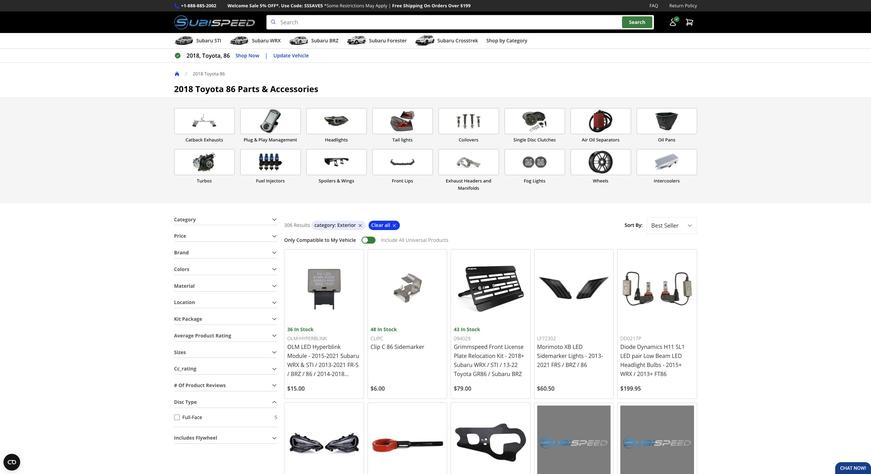 Task type: locate. For each thing, give the bounding box(es) containing it.
1 vertical spatial front
[[489, 344, 503, 351]]

category
[[174, 216, 196, 223], [315, 222, 335, 229]]

led right xb
[[573, 344, 583, 351]]

1 horizontal spatial oil
[[659, 137, 665, 143]]

86 down toyota,
[[220, 71, 225, 77]]

shop left by
[[487, 37, 499, 44]]

subaru up now
[[252, 37, 269, 44]]

results
[[294, 222, 310, 229]]

1 vertical spatial sidemarker
[[538, 353, 567, 360]]

| left free
[[389, 2, 391, 9]]

full-
[[183, 415, 192, 421]]

front up relocation
[[489, 344, 503, 351]]

1 oil from the left
[[590, 137, 595, 143]]

0 horizontal spatial oil
[[590, 137, 595, 143]]

+1-
[[181, 2, 188, 9]]

2018 down "home" 'image'
[[174, 83, 193, 95]]

wrx up update
[[270, 37, 281, 44]]

0 vertical spatial vehicle
[[292, 52, 309, 59]]

front left lips
[[392, 178, 404, 184]]

low
[[644, 353, 655, 360]]

category for category
[[174, 216, 196, 223]]

price button
[[174, 231, 277, 242]]

stock up 094029
[[467, 327, 480, 333]]

fr-
[[348, 362, 356, 369]]

0 horizontal spatial sti
[[215, 37, 221, 44]]

in inside 36 in stock olm-hyperblink olm led hyperblink module - 2015-2021 subaru wrx & sti / 2013-2021 fr-s / brz / 86 / 2014-2018 forester / 2013-2017 crosstrek / 2012-2016 impreza / 2010-2014 outback
[[294, 327, 299, 333]]

olm
[[288, 344, 300, 351]]

2018 for 2018 toyota 86
[[193, 71, 203, 77]]

2018, toyota, 86
[[187, 52, 230, 60]]

type
[[185, 399, 197, 406]]

crosstrek up impreza at the left bottom of the page
[[288, 389, 312, 396]]

sti inside 36 in stock olm-hyperblink olm led hyperblink module - 2015-2021 subaru wrx & sti / 2013-2021 fr-s / brz / 86 / 2014-2018 forester / 2013-2017 crosstrek / 2012-2016 impreza / 2010-2014 outback
[[306, 362, 314, 369]]

sidemarker
[[395, 344, 425, 351], [538, 353, 567, 360]]

- inside 43 in stock 094029 grimmspeed front license plate relocation kit - 2018+ subaru wrx / sti / 13-22 toyota gr86 / subaru brz
[[506, 353, 507, 360]]

stock inside 48 in stock clipc clip c 86 sidemarker
[[384, 327, 397, 333]]

dynamics
[[638, 344, 663, 351]]

universal
[[406, 237, 427, 244]]

2 vertical spatial 2018
[[332, 371, 345, 378]]

category up to
[[315, 222, 335, 229]]

shop left now
[[236, 52, 247, 59]]

kit up 13-
[[497, 353, 504, 360]]

disc right single
[[528, 137, 537, 143]]

0 horizontal spatial disc
[[174, 399, 184, 406]]

1 vertical spatial disc
[[174, 399, 184, 406]]

exhaust headers and manifolds
[[446, 178, 492, 192]]

include all universal products
[[381, 237, 449, 244]]

vehicle right my
[[339, 237, 356, 244]]

toyota for 2018 toyota 86 parts & accessories
[[195, 83, 224, 95]]

oil pans
[[659, 137, 676, 143]]

return policy
[[670, 2, 698, 9]]

home image
[[174, 71, 180, 77]]

2 horizontal spatial sti
[[491, 362, 499, 369]]

accessories
[[270, 83, 319, 95]]

1 horizontal spatial vehicle
[[339, 237, 356, 244]]

1 vertical spatial shop
[[236, 52, 247, 59]]

brz left a subaru forester thumbnail image
[[330, 37, 339, 44]]

$199
[[461, 2, 471, 9]]

front lips image
[[373, 150, 433, 175]]

led down the hyperblink
[[301, 344, 311, 351]]

subaru right a subaru forester thumbnail image
[[369, 37, 386, 44]]

36
[[288, 327, 293, 333]]

in inside 48 in stock clipc clip c 86 sidemarker
[[378, 327, 383, 333]]

front inside 43 in stock 094029 grimmspeed front license plate relocation kit - 2018+ subaru wrx / sti / 13-22 toyota gr86 / subaru brz
[[489, 344, 503, 351]]

2021 left fr-
[[333, 362, 346, 369]]

1 horizontal spatial shop
[[487, 37, 499, 44]]

sort
[[625, 222, 635, 229]]

headlights image
[[307, 109, 367, 134]]

pans
[[666, 137, 676, 143]]

sti inside 43 in stock 094029 grimmspeed front license plate relocation kit - 2018+ subaru wrx / sti / 13-22 toyota gr86 / subaru brz
[[491, 362, 499, 369]]

stock inside 36 in stock olm-hyperblink olm led hyperblink module - 2015-2021 subaru wrx & sti / 2013-2021 fr-s / brz / 86 / 2014-2018 forester / 2013-2017 crosstrek / 2012-2016 impreza / 2010-2014 outback
[[300, 327, 314, 333]]

sti inside "dropdown button"
[[215, 37, 221, 44]]

86 inside 48 in stock clipc clip c 86 sidemarker
[[387, 344, 393, 351]]

1 in from the left
[[294, 327, 299, 333]]

stock up the hyperblink
[[300, 327, 314, 333]]

intercoolers image
[[637, 150, 697, 175]]

Full-Face button
[[174, 415, 180, 421]]

product left rating on the left
[[195, 333, 214, 339]]

888-
[[188, 2, 197, 9]]

0 vertical spatial sidemarker
[[395, 344, 425, 351]]

& left the "wings"
[[337, 178, 340, 184]]

sti up toyota,
[[215, 37, 221, 44]]

intercoolers
[[654, 178, 680, 184]]

vehicle inside button
[[292, 52, 309, 59]]

stock right the 48
[[384, 327, 397, 333]]

sti
[[215, 37, 221, 44], [306, 362, 314, 369], [491, 362, 499, 369]]

oil left pans
[[659, 137, 665, 143]]

stock for grimmspeed
[[467, 327, 480, 333]]

0 vertical spatial front
[[392, 178, 404, 184]]

fog lights button
[[505, 149, 565, 192]]

86 inside lf72302 morimoto xb led sidemarker lights - 2013- 2021 frs / brz / 86
[[581, 362, 588, 369]]

1 horizontal spatial in
[[378, 327, 383, 333]]

2018 toyota 86 parts & accessories
[[174, 83, 319, 95]]

plug & play management
[[244, 137, 297, 143]]

2 stock from the left
[[384, 327, 397, 333]]

0 horizontal spatial lights
[[533, 178, 546, 184]]

kit left "package" at bottom left
[[174, 316, 181, 323]]

stock for hyperblink
[[300, 327, 314, 333]]

0 horizontal spatial crosstrek
[[288, 389, 312, 396]]

stock for clip
[[384, 327, 397, 333]]

2018 down 2018,
[[193, 71, 203, 77]]

1 vertical spatial lights
[[569, 353, 584, 360]]

0 vertical spatial |
[[389, 2, 391, 9]]

crosstrek inside subaru crosstrek dropdown button
[[456, 37, 478, 44]]

subaru up fr-
[[341, 353, 359, 360]]

86 right frs
[[581, 362, 588, 369]]

oil pans image
[[637, 109, 697, 134]]

average product rating button
[[174, 331, 277, 342]]

products
[[429, 237, 449, 244]]

led inside 36 in stock olm-hyperblink olm led hyperblink module - 2015-2021 subaru wrx & sti / 2013-2021 fr-s / brz / 86 / 2014-2018 forester / 2013-2017 crosstrek / 2012-2016 impreza / 2010-2014 outback
[[301, 344, 311, 351]]

headers
[[464, 178, 482, 184]]

turbos image
[[175, 150, 234, 175]]

sale
[[250, 2, 259, 9]]

0 horizontal spatial sidemarker
[[395, 344, 425, 351]]

0 vertical spatial disc
[[528, 137, 537, 143]]

disc left type
[[174, 399, 184, 406]]

0 vertical spatial shop
[[487, 37, 499, 44]]

in inside 43 in stock 094029 grimmspeed front license plate relocation kit - 2018+ subaru wrx / sti / 13-22 toyota gr86 / subaru brz
[[461, 327, 466, 333]]

86 right c
[[387, 344, 393, 351]]

toyota down 2018 toyota 86
[[195, 83, 224, 95]]

perrin front tow hook image
[[371, 406, 444, 475]]

fuel injectors image
[[241, 150, 301, 175]]

0 vertical spatial 2018
[[193, 71, 203, 77]]

search input field
[[266, 15, 654, 30]]

brz inside 43 in stock 094029 grimmspeed front license plate relocation kit - 2018+ subaru wrx / sti / 13-22 toyota gr86 / subaru brz
[[512, 371, 522, 378]]

category up price
[[174, 216, 196, 223]]

morimoto
[[538, 344, 563, 351]]

& right parts
[[262, 83, 268, 95]]

2021 left frs
[[538, 362, 550, 369]]

2 oil from the left
[[659, 137, 665, 143]]

crosstrek down search input "field"
[[456, 37, 478, 44]]

disc type button
[[174, 397, 277, 408]]

lights inside lf72302 morimoto xb led sidemarker lights - 2013- 2021 frs / brz / 86
[[569, 353, 584, 360]]

subaru
[[196, 37, 213, 44], [252, 37, 269, 44], [312, 37, 328, 44], [369, 37, 386, 44], [438, 37, 455, 44], [341, 353, 359, 360], [454, 362, 473, 369], [492, 371, 511, 378]]

1 vertical spatial toyota
[[195, 83, 224, 95]]

/ inside dd0217p diode dynamics h11 sl1 led pair low beam led headlight bulbs - 2015+ wrx / 2013+ ft86
[[634, 371, 636, 378]]

spoilers & wings
[[319, 178, 355, 184]]

forester left a subaru crosstrek thumbnail image
[[387, 37, 407, 44]]

off*.
[[268, 2, 280, 9]]

2018 up 2017
[[332, 371, 345, 378]]

1 horizontal spatial category
[[315, 222, 335, 229]]

1 vertical spatial |
[[265, 52, 268, 60]]

clipc
[[371, 335, 384, 342]]

1 vertical spatial 2018
[[174, 83, 193, 95]]

+1-888-885-2002 link
[[181, 2, 217, 9]]

1 horizontal spatial crosstrek
[[456, 37, 478, 44]]

0 horizontal spatial category
[[174, 216, 196, 223]]

headlights button
[[306, 108, 367, 144]]

$199.95
[[621, 385, 641, 393]]

faq
[[650, 2, 659, 9]]

wrx inside dd0217p diode dynamics h11 sl1 led pair low beam led headlight bulbs - 2015+ wrx / 2013+ ft86
[[621, 371, 633, 378]]

subaru sti
[[196, 37, 221, 44]]

forester up impreza at the left bottom of the page
[[288, 380, 309, 387]]

a subaru wrx thumbnail image image
[[230, 36, 249, 46]]

2021 down hyperblink
[[326, 353, 339, 360]]

0 vertical spatial kit
[[174, 316, 181, 323]]

# of product reviews button
[[174, 381, 277, 391]]

3 in from the left
[[461, 327, 466, 333]]

wrx down headlight
[[621, 371, 633, 378]]

plug & play management image
[[241, 109, 301, 134]]

2 horizontal spatial in
[[461, 327, 466, 333]]

update
[[274, 52, 291, 59]]

sidemarker inside lf72302 morimoto xb led sidemarker lights - 2013- 2021 frs / brz / 86
[[538, 353, 567, 360]]

0 horizontal spatial front
[[392, 178, 404, 184]]

2013-
[[589, 353, 603, 360], [319, 362, 333, 369], [314, 380, 329, 387]]

hyperblink
[[300, 335, 327, 342]]

1 stock from the left
[[300, 327, 314, 333]]

2 horizontal spatial stock
[[467, 327, 480, 333]]

0 vertical spatial toyota
[[204, 71, 219, 77]]

in right 36
[[294, 327, 299, 333]]

brz up $15.00
[[291, 371, 301, 378]]

sti for hyperblink
[[306, 362, 314, 369]]

gr86
[[473, 371, 487, 378]]

subaru right a subaru crosstrek thumbnail image
[[438, 37, 455, 44]]

turbos button
[[174, 149, 235, 192]]

brz
[[330, 37, 339, 44], [566, 362, 576, 369], [291, 371, 301, 378], [512, 371, 522, 378]]

0 vertical spatial forester
[[387, 37, 407, 44]]

include
[[381, 237, 398, 244]]

1 horizontal spatial stock
[[384, 327, 397, 333]]

wrx up gr86
[[474, 362, 486, 369]]

2010-
[[314, 398, 328, 406]]

0 horizontal spatial stock
[[300, 327, 314, 333]]

a subaru brz thumbnail image image
[[289, 36, 309, 46]]

stock inside 43 in stock 094029 grimmspeed front license plate relocation kit - 2018+ subaru wrx / sti / 13-22 toyota gr86 / subaru brz
[[467, 327, 480, 333]]

0 horizontal spatial forester
[[288, 380, 309, 387]]

2018 inside 36 in stock olm-hyperblink olm led hyperblink module - 2015-2021 subaru wrx & sti / 2013-2021 fr-s / brz / 86 / 2014-2018 forester / 2013-2017 crosstrek / 2012-2016 impreza / 2010-2014 outback
[[332, 371, 345, 378]]

- inside 36 in stock olm-hyperblink olm led hyperblink module - 2015-2021 subaru wrx & sti / 2013-2021 fr-s / brz / 86 / 2014-2018 forester / 2013-2017 crosstrek / 2012-2016 impreza / 2010-2014 outback
[[309, 353, 311, 360]]

sidemarker inside 48 in stock clipc clip c 86 sidemarker
[[395, 344, 425, 351]]

material button
[[174, 281, 277, 292]]

1 horizontal spatial lights
[[569, 353, 584, 360]]

2018 for 2018 toyota 86 parts & accessories
[[174, 83, 193, 95]]

0 horizontal spatial vehicle
[[292, 52, 309, 59]]

1 horizontal spatial front
[[489, 344, 503, 351]]

front lips button
[[373, 149, 433, 192]]

brz down 22 on the right of page
[[512, 371, 522, 378]]

in for grimmspeed
[[461, 327, 466, 333]]

1 horizontal spatial sti
[[306, 362, 314, 369]]

1 vertical spatial kit
[[497, 353, 504, 360]]

0 vertical spatial crosstrek
[[456, 37, 478, 44]]

brand button
[[174, 248, 277, 258]]

stock
[[300, 327, 314, 333], [384, 327, 397, 333], [467, 327, 480, 333]]

& left play
[[254, 137, 258, 143]]

brz right frs
[[566, 362, 576, 369]]

in right the 48
[[378, 327, 383, 333]]

subispeed logo image
[[174, 15, 255, 30]]

2 in from the left
[[378, 327, 383, 333]]

shop inside dropdown button
[[487, 37, 499, 44]]

| right now
[[265, 52, 268, 60]]

sidemarker down 'morimoto'
[[538, 353, 567, 360]]

catback exhausts image
[[175, 109, 234, 134]]

package
[[182, 316, 202, 323]]

0 vertical spatial lights
[[533, 178, 546, 184]]

a subaru crosstrek thumbnail image image
[[416, 36, 435, 46]]

1 horizontal spatial |
[[389, 2, 391, 9]]

product
[[195, 333, 214, 339], [186, 382, 205, 389]]

1 vertical spatial crosstrek
[[288, 389, 312, 396]]

lights
[[533, 178, 546, 184], [569, 353, 584, 360]]

0 horizontal spatial in
[[294, 327, 299, 333]]

update vehicle
[[274, 52, 309, 59]]

faq link
[[650, 2, 659, 9]]

front
[[392, 178, 404, 184], [489, 344, 503, 351]]

vehicle down the a subaru brz thumbnail image
[[292, 52, 309, 59]]

subaru up 2018, toyota, 86
[[196, 37, 213, 44]]

5%
[[260, 2, 267, 9]]

*some restrictions may apply | free shipping on orders over $199
[[324, 2, 471, 9]]

bulbs
[[647, 362, 662, 369]]

product right of
[[186, 382, 205, 389]]

86 left 2014-
[[306, 371, 313, 378]]

crosstrek inside 36 in stock olm-hyperblink olm led hyperblink module - 2015-2021 subaru wrx & sti / 2013-2021 fr-s / brz / 86 / 2014-2018 forester / 2013-2017 crosstrek / 2012-2016 impreza / 2010-2014 outback
[[288, 389, 312, 396]]

all
[[385, 222, 391, 229]]

0 horizontal spatial kit
[[174, 316, 181, 323]]

wrx down module
[[288, 362, 299, 369]]

coilovers
[[459, 137, 479, 143]]

1 horizontal spatial disc
[[528, 137, 537, 143]]

sidemarker right c
[[395, 344, 425, 351]]

1 horizontal spatial kit
[[497, 353, 504, 360]]

# of product reviews
[[174, 382, 226, 389]]

disc inside dropdown button
[[174, 399, 184, 406]]

grimmspeed
[[454, 344, 488, 351]]

intercoolers button
[[637, 149, 698, 192]]

lights inside button
[[533, 178, 546, 184]]

subaru crosstrek button
[[416, 34, 478, 48]]

xb
[[565, 344, 572, 351]]

& down module
[[301, 362, 305, 369]]

kit inside 43 in stock 094029 grimmspeed front license plate relocation kit - 2018+ subaru wrx / sti / 13-22 toyota gr86 / subaru brz
[[497, 353, 504, 360]]

lights down xb
[[569, 353, 584, 360]]

oil right air
[[590, 137, 595, 143]]

lights
[[401, 137, 413, 143]]

air oil separators button
[[571, 108, 631, 144]]

use
[[281, 2, 290, 9]]

0 vertical spatial 2013-
[[589, 353, 603, 360]]

1 vertical spatial product
[[186, 382, 205, 389]]

lights right fog
[[533, 178, 546, 184]]

toyota down toyota,
[[204, 71, 219, 77]]

3 stock from the left
[[467, 327, 480, 333]]

0 horizontal spatial shop
[[236, 52, 247, 59]]

spoilers
[[319, 178, 336, 184]]

sti left 13-
[[491, 362, 499, 369]]

1 horizontal spatial sidemarker
[[538, 353, 567, 360]]

disc type
[[174, 399, 197, 406]]

2018
[[193, 71, 203, 77], [174, 83, 193, 95], [332, 371, 345, 378]]

in right 43
[[461, 327, 466, 333]]

forester inside dropdown button
[[387, 37, 407, 44]]

category inside category dropdown button
[[174, 216, 196, 223]]

86 right toyota,
[[224, 52, 230, 60]]

sti down 2015-
[[306, 362, 314, 369]]

a subaru forester thumbnail image image
[[347, 36, 367, 46]]

over
[[449, 2, 460, 9]]

1 vertical spatial forester
[[288, 380, 309, 387]]

1 vertical spatial vehicle
[[339, 237, 356, 244]]

brz inside 36 in stock olm-hyperblink olm led hyperblink module - 2015-2021 subaru wrx & sti / 2013-2021 fr-s / brz / 86 / 2014-2018 forester / 2013-2017 crosstrek / 2012-2016 impreza / 2010-2014 outback
[[291, 371, 301, 378]]

toyota
[[204, 71, 219, 77], [195, 83, 224, 95]]

43
[[454, 327, 460, 333]]

1 horizontal spatial forester
[[387, 37, 407, 44]]

&
[[262, 83, 268, 95], [254, 137, 258, 143], [337, 178, 340, 184], [301, 362, 305, 369]]

094029
[[454, 335, 471, 342]]

morimoto xb led sidemarker lights - 2013-2021 frs / brz / 86 image
[[538, 253, 611, 326]]



Task type: describe. For each thing, give the bounding box(es) containing it.
led up the 2015+
[[672, 353, 682, 360]]

disc inside button
[[528, 137, 537, 143]]

includes flywheel button
[[174, 433, 277, 444]]

shop for shop now
[[236, 52, 247, 59]]

open widget image
[[3, 454, 20, 471]]

includes
[[174, 435, 195, 442]]

only compatible to my vehicle
[[284, 237, 356, 244]]

led inside lf72302 morimoto xb led sidemarker lights - 2013- 2021 frs / brz / 86
[[573, 344, 583, 351]]

1 vertical spatial 2013-
[[319, 362, 333, 369]]

spoilers & wings image
[[307, 150, 367, 175]]

toyota,
[[202, 52, 222, 60]]

86 left parts
[[226, 83, 236, 95]]

2012-
[[317, 389, 332, 396]]

fog lights image
[[505, 150, 565, 175]]

sl1
[[676, 344, 685, 351]]

module
[[288, 353, 307, 360]]

in for hyperblink
[[294, 327, 299, 333]]

kit inside dropdown button
[[174, 316, 181, 323]]

& inside the plug & play management button
[[254, 137, 258, 143]]

shop by category
[[487, 37, 528, 44]]

subaru inside "dropdown button"
[[196, 37, 213, 44]]

relocation
[[469, 353, 496, 360]]

outback
[[288, 407, 309, 415]]

my
[[331, 237, 338, 244]]

tail lights image
[[373, 109, 433, 134]]

apply
[[376, 2, 388, 9]]

c
[[382, 344, 386, 351]]

subaru inside 36 in stock olm-hyperblink olm led hyperblink module - 2015-2021 subaru wrx & sti / 2013-2021 fr-s / brz / 86 / 2014-2018 forester / 2013-2017 crosstrek / 2012-2016 impreza / 2010-2014 outback
[[341, 353, 359, 360]]

air oil separators image
[[571, 109, 631, 134]]

43 in stock 094029 grimmspeed front license plate relocation kit - 2018+ subaru wrx / sti / 13-22 toyota gr86 / subaru brz
[[454, 327, 525, 378]]

location
[[174, 299, 195, 306]]

hyperblink
[[313, 344, 341, 351]]

management
[[269, 137, 297, 143]]

$60.50
[[538, 385, 555, 393]]

rating
[[216, 333, 231, 339]]

tail lights
[[393, 137, 413, 143]]

clear all
[[372, 222, 391, 229]]

subaru brz button
[[289, 34, 339, 48]]

sort by:
[[625, 222, 643, 229]]

category : exterior
[[315, 222, 356, 229]]

*some
[[324, 2, 339, 9]]

brz inside lf72302 morimoto xb led sidemarker lights - 2013- 2021 frs / brz / 86
[[566, 362, 576, 369]]

36 in stock olm-hyperblink olm led hyperblink module - 2015-2021 subaru wrx & sti / 2013-2021 fr-s / brz / 86 / 2014-2018 forester / 2013-2017 crosstrek / 2012-2016 impreza / 2010-2014 outback
[[288, 327, 359, 415]]

category for category : exterior
[[315, 222, 335, 229]]

restrictions
[[340, 2, 365, 9]]

2 vertical spatial 2013-
[[314, 380, 329, 387]]

return policy link
[[670, 2, 698, 9]]

clip
[[371, 344, 381, 351]]

air oil separators
[[582, 137, 620, 143]]

Select... button
[[647, 217, 698, 234]]

shop by category button
[[487, 34, 528, 48]]

2013- inside lf72302 morimoto xb led sidemarker lights - 2013- 2021 frs / brz / 86
[[589, 353, 603, 360]]

sticker fab front and rear 3d carbon fiber emblem overlays image
[[538, 406, 611, 475]]

subaru right the a subaru brz thumbnail image
[[312, 37, 328, 44]]

olm sequential style headlights with 6000k hid - 2013-2016 scion fr-s / subaru brz / toyota 86 image
[[288, 406, 361, 475]]

fr-s / brz / 86 drivers side tail gasket lh image
[[454, 406, 528, 475]]

code:
[[291, 2, 303, 9]]

2018+
[[509, 353, 525, 360]]

single disc clutches button
[[505, 108, 565, 144]]

306
[[284, 222, 293, 229]]

$79.00
[[454, 385, 472, 393]]

single disc clutches image
[[505, 109, 565, 134]]

lf72302 morimoto xb led sidemarker lights - 2013- 2021 frs / brz / 86
[[538, 335, 603, 369]]

tail
[[393, 137, 400, 143]]

- inside dd0217p diode dynamics h11 sl1 led pair low beam led headlight bulbs - 2015+ wrx / 2013+ ft86
[[663, 362, 665, 369]]

0 horizontal spatial |
[[265, 52, 268, 60]]

exhaust headers and manifolds button
[[439, 149, 499, 192]]

subaru brz
[[312, 37, 339, 44]]

all
[[399, 237, 405, 244]]

& inside spoilers & wings button
[[337, 178, 340, 184]]

welcome
[[228, 2, 248, 9]]

wrx inside 43 in stock 094029 grimmspeed front license plate relocation kit - 2018+ subaru wrx / sti / 13-22 toyota gr86 / subaru brz
[[474, 362, 486, 369]]

diode dynamics h11 sl1 led pair low beam led headlight bulbs - 2015+ wrx / 2013+ ft86 image
[[621, 253, 694, 326]]

reviews
[[206, 382, 226, 389]]

catback
[[186, 137, 203, 143]]

exhaust headers and manifolds image
[[439, 150, 499, 175]]

headlights
[[325, 137, 348, 143]]

s
[[356, 362, 359, 369]]

- inside lf72302 morimoto xb led sidemarker lights - 2013- 2021 frs / brz / 86
[[586, 353, 587, 360]]

subaru down 13-
[[492, 371, 511, 378]]

front inside button
[[392, 178, 404, 184]]

shop for shop by category
[[487, 37, 499, 44]]

2021 inside lf72302 morimoto xb led sidemarker lights - 2013- 2021 frs / brz / 86
[[538, 362, 550, 369]]

lips
[[405, 178, 413, 184]]

22
[[512, 362, 518, 369]]

manifolds
[[458, 185, 480, 192]]

fuel injectors button
[[240, 149, 301, 192]]

wrx inside 36 in stock olm-hyperblink olm led hyperblink module - 2015-2021 subaru wrx & sti / 2013-2021 fr-s / brz / 86 / 2014-2018 forester / 2013-2017 crosstrek / 2012-2016 impreza / 2010-2014 outback
[[288, 362, 299, 369]]

flywheel
[[196, 435, 217, 442]]

may
[[366, 2, 375, 9]]

subaru forester button
[[347, 34, 407, 48]]

colors button
[[174, 264, 277, 275]]

toyota
[[454, 371, 472, 378]]

grimmspeed front license plate relocation kit - 2018+ subaru wrx / sti / 13-22 toyota gr86 / subaru brz image
[[454, 253, 528, 326]]

subaru inside dropdown button
[[252, 37, 269, 44]]

plug & play management button
[[240, 108, 301, 144]]

fuel injectors
[[256, 178, 285, 184]]

spoilers & wings button
[[306, 149, 367, 192]]

colors
[[174, 266, 189, 273]]

fuel
[[256, 178, 265, 184]]

location button
[[174, 298, 277, 308]]

86 inside 36 in stock olm-hyperblink olm led hyperblink module - 2015-2021 subaru wrx & sti / 2013-2021 fr-s / brz / 86 / 2014-2018 forester / 2013-2017 crosstrek / 2012-2016 impreza / 2010-2014 outback
[[306, 371, 313, 378]]

button image
[[669, 18, 677, 26]]

forester inside 36 in stock olm-hyperblink olm led hyperblink module - 2015-2021 subaru wrx & sti / 2013-2021 fr-s / brz / 86 / 2014-2018 forester / 2013-2017 crosstrek / 2012-2016 impreza / 2010-2014 outback
[[288, 380, 309, 387]]

turbos
[[197, 178, 212, 184]]

led down diode
[[621, 353, 631, 360]]

a subaru sti thumbnail image image
[[174, 36, 194, 46]]

$15.00
[[288, 385, 305, 393]]

cc_rating button
[[174, 364, 277, 375]]

olm led hyperblink module - 2015-2021 subaru wrx & sti / 2013-2021 fr-s / brz / 86 / 2014-2018 forester / 2013-2017 crosstrek / 2012-2016 impreza / 2010-2014 outback image
[[288, 253, 361, 326]]

brz inside dropdown button
[[330, 37, 339, 44]]

average product rating
[[174, 333, 231, 339]]

subaru sti button
[[174, 34, 221, 48]]

impreza
[[288, 398, 309, 406]]

sti for grimmspeed
[[491, 362, 499, 369]]

sticker fab sti ts jdm style front bumper pinstripe (yellow) - 2013-2021 scion fr-s / subaru brz / toyota 86 image
[[621, 406, 694, 475]]

select... image
[[687, 223, 693, 229]]

in for clip
[[378, 327, 383, 333]]

kit package button
[[174, 314, 277, 325]]

coilovers image
[[439, 109, 499, 134]]

clip c 86 sidemarker image
[[371, 253, 444, 326]]

ft86
[[655, 371, 667, 378]]

orders
[[432, 2, 447, 9]]

& inside 36 in stock olm-hyperblink olm led hyperblink module - 2015-2021 subaru wrx & sti / 2013-2021 fr-s / brz / 86 / 2014-2018 forester / 2013-2017 crosstrek / 2012-2016 impreza / 2010-2014 outback
[[301, 362, 305, 369]]

wheels image
[[571, 150, 631, 175]]

sssave5
[[305, 2, 323, 9]]

toyota for 2018 toyota 86
[[204, 71, 219, 77]]

front lips
[[392, 178, 413, 184]]

2002
[[206, 2, 217, 9]]

clear
[[372, 222, 384, 229]]

wrx inside dropdown button
[[270, 37, 281, 44]]

0 vertical spatial product
[[195, 333, 214, 339]]

subaru up 'toyota'
[[454, 362, 473, 369]]

subaru forester
[[369, 37, 407, 44]]



Task type: vqa. For each thing, say whether or not it's contained in the screenshot.
The H11
yes



